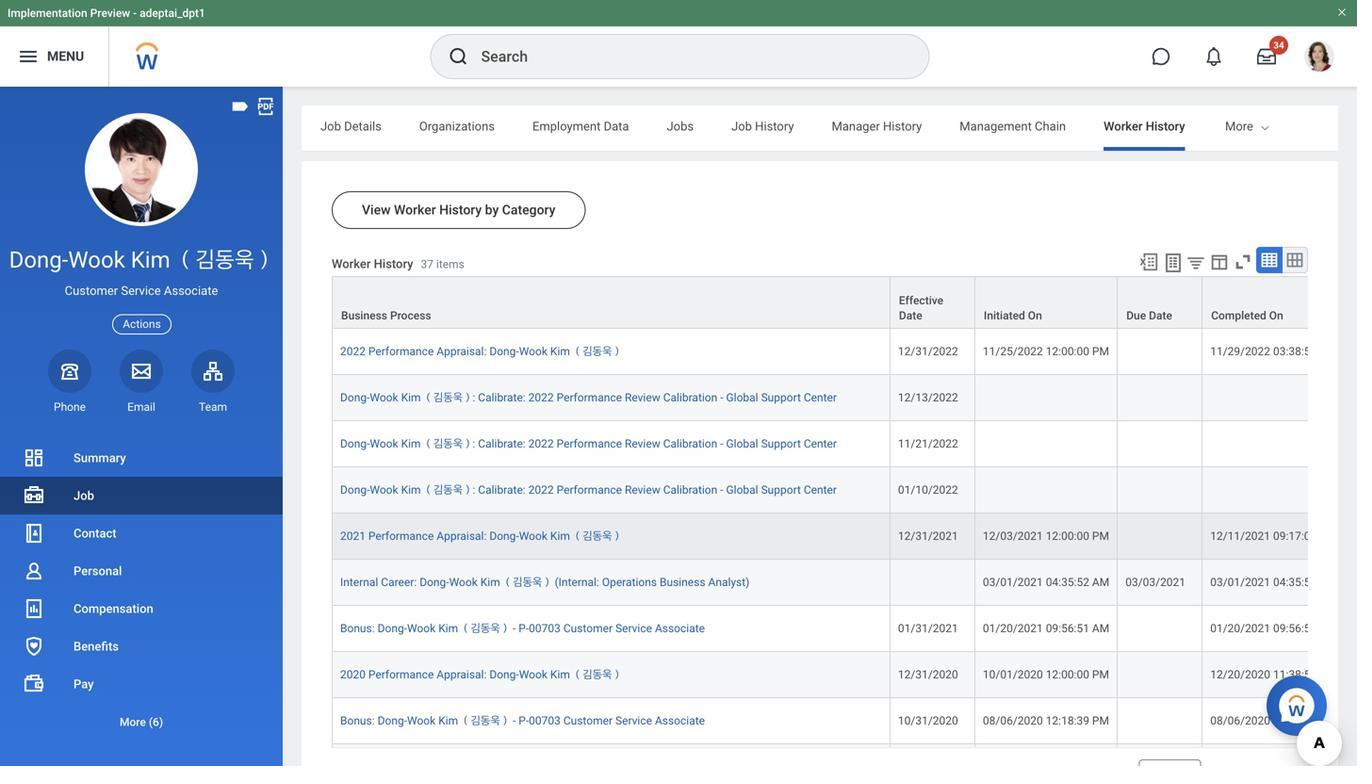 Task type: vqa. For each thing, say whether or not it's contained in the screenshot.


Task type: locate. For each thing, give the bounding box(es) containing it.
1 bonus: dong-wook kim （김동욱） - p-00703 customer service associate from the top
[[340, 622, 705, 635]]

11/25/2022 12:00:00 pm
[[983, 345, 1109, 358]]

0 vertical spatial p-
[[519, 622, 529, 635]]

1 horizontal spatial 12:18:39
[[1273, 714, 1317, 728]]

2 calibration from the top
[[663, 437, 717, 451]]

0 vertical spatial dong-wook kim （김동욱）: calibrate: 2022 performance review calibration - global support center link
[[340, 391, 837, 404]]

date for due date
[[1149, 309, 1172, 322]]

3 support from the top
[[761, 484, 801, 497]]

performance
[[368, 345, 434, 358], [557, 391, 622, 404], [557, 437, 622, 451], [557, 484, 622, 497], [368, 530, 434, 543], [368, 668, 434, 681]]

1 vertical spatial service
[[615, 622, 652, 635]]

2 p- from the top
[[519, 714, 529, 728]]

03/01/2021 04:35:52 am
[[983, 576, 1109, 589], [1210, 576, 1337, 589]]

row containing effective date
[[332, 276, 1357, 329]]

tag image
[[230, 96, 251, 117]]

08/06/2020 12:18:39 pm up pagination element
[[1210, 714, 1337, 728]]

2022 for 12/13/2022
[[528, 391, 554, 404]]

12/03/2021 12:00:00 pm
[[983, 530, 1109, 543]]

2 vertical spatial （김동욱）:
[[424, 484, 475, 497]]

appraisal:
[[437, 345, 487, 358], [437, 530, 487, 543], [437, 668, 487, 681]]

0 vertical spatial business
[[341, 309, 387, 322]]

1 00703 from the top
[[529, 622, 561, 635]]

global for 01/10/2022
[[726, 484, 758, 497]]

08/06/2020 12:18:39 pm down '10/01/2020 12:00:00 pm'
[[983, 714, 1109, 728]]

calibration for 12/13/2022
[[663, 391, 717, 404]]

00703 for 01/31/2021
[[529, 622, 561, 635]]

0 horizontal spatial worker
[[332, 257, 371, 271]]

3 （김동욱）: from the top
[[424, 484, 475, 497]]

bonus: down 2020 on the bottom of the page
[[340, 714, 375, 728]]

history for manager history
[[883, 119, 922, 133]]

0 vertical spatial appraisal:
[[437, 345, 487, 358]]

1 horizontal spatial job
[[320, 119, 341, 133]]

0 vertical spatial calibration
[[663, 391, 717, 404]]

more for more (6)
[[120, 716, 146, 729]]

2 09:56:51 from the left
[[1273, 622, 1317, 635]]

2 vertical spatial support
[[761, 484, 801, 497]]

7 row from the top
[[332, 560, 1357, 606]]

completed
[[1211, 309, 1266, 322]]

1 12:18:39 from the left
[[1046, 714, 1089, 728]]

completed on
[[1211, 309, 1283, 322]]

history left manager at the right top of page
[[755, 119, 794, 133]]

2 dong-wook kim （김동욱）: calibrate: 2022 performance review calibration - global support center from the top
[[340, 437, 837, 451]]

08/06/2020 down 10/01/2020
[[983, 714, 1043, 728]]

3 calibration from the top
[[663, 484, 717, 497]]

6 row from the top
[[332, 514, 1357, 560]]

support
[[761, 391, 801, 404], [761, 437, 801, 451], [761, 484, 801, 497]]

jobs
[[667, 119, 694, 133]]

business left analyst)
[[660, 576, 705, 589]]

3 calibrate: from the top
[[478, 484, 526, 497]]

0 horizontal spatial business
[[341, 309, 387, 322]]

worker right chain
[[1104, 119, 1143, 133]]

2 vertical spatial calibration
[[663, 484, 717, 497]]

11/21/2022
[[898, 437, 958, 451]]

2 horizontal spatial job
[[731, 119, 752, 133]]

date down effective at the top right
[[899, 309, 922, 322]]

1 vertical spatial worker
[[394, 202, 436, 218]]

12:00:00
[[1046, 345, 1089, 358], [1046, 530, 1089, 543], [1046, 668, 1089, 681]]

12:18:39 down '10/01/2020 12:00:00 pm'
[[1046, 714, 1089, 728]]

08/06/2020 up pagination element
[[1210, 714, 1270, 728]]

more inside dropdown button
[[120, 716, 146, 729]]

1 horizontal spatial 08/06/2020 12:18:39 pm
[[1210, 714, 1337, 728]]

date inside effective date
[[899, 309, 922, 322]]

2 review from the top
[[625, 437, 660, 451]]

1 horizontal spatial 01/20/2021
[[1210, 622, 1270, 635]]

2 appraisal: from the top
[[437, 530, 487, 543]]

wook
[[68, 246, 125, 273], [519, 345, 547, 358], [370, 391, 398, 404], [370, 437, 398, 451], [370, 484, 398, 497], [519, 530, 547, 543], [449, 576, 478, 589], [407, 622, 436, 635], [519, 668, 547, 681], [407, 714, 436, 728]]

0 vertical spatial service
[[121, 284, 161, 298]]

0 horizontal spatial 09:56:51
[[1046, 622, 1089, 635]]

calibrate: for 01/10/2022
[[478, 484, 526, 497]]

appraisal: for 2020
[[437, 668, 487, 681]]

tab list
[[302, 106, 1357, 151]]

12/20/2020
[[1210, 668, 1270, 681]]

more left (6)
[[120, 716, 146, 729]]

date
[[899, 309, 922, 322], [1149, 309, 1172, 322]]

bonus: dong-wook kim （김동욱） - p-00703 customer service associate
[[340, 622, 705, 635], [340, 714, 705, 728]]

1 bonus: from the top
[[340, 622, 375, 635]]

bonus: dong-wook kim （김동욱） - p-00703 customer service associate down 2020 performance appraisal: dong-wook kim （김동욱）
[[340, 714, 705, 728]]

3 appraisal: from the top
[[437, 668, 487, 681]]

history left 37 at the top left of page
[[374, 257, 413, 271]]

dong-wook kim （김동욱）: calibrate: 2022 performance review calibration - global support center link
[[340, 391, 837, 404], [340, 437, 837, 451], [340, 484, 837, 497]]

1 vertical spatial 00703
[[529, 714, 561, 728]]

1 p- from the top
[[519, 622, 529, 635]]

summary image
[[23, 447, 45, 469]]

1 01/20/2021 from the left
[[983, 622, 1043, 635]]

worker down view
[[332, 257, 371, 271]]

personal image
[[23, 560, 45, 582]]

2 vertical spatial calibrate:
[[478, 484, 526, 497]]

08/06/2020
[[983, 714, 1043, 728], [1210, 714, 1270, 728]]

1 vertical spatial more
[[120, 716, 146, 729]]

1 row from the top
[[332, 276, 1357, 329]]

implementation
[[8, 7, 87, 20]]

2022 performance appraisal: dong-wook kim （김동욱）
[[340, 345, 622, 358]]

1 appraisal: from the top
[[437, 345, 487, 358]]

12:18:39 down 11:38:55
[[1273, 714, 1317, 728]]

0 vertical spatial global
[[726, 391, 758, 404]]

effective date
[[899, 294, 943, 322]]

employment data
[[532, 119, 629, 133]]

dong- inside navigation pane region
[[9, 246, 68, 273]]

1 bonus: dong-wook kim （김동욱） - p-00703 customer service associate link from the top
[[340, 622, 705, 635]]

am left 03/03/2021
[[1092, 576, 1109, 589]]

03/01/2021 04:35:52 am down 12/11/2021 09:17:06 pm at bottom
[[1210, 576, 1337, 589]]

12/11/2021 09:17:06 pm
[[1210, 530, 1337, 543]]

compensation image
[[23, 597, 45, 620]]

2020 performance appraisal: dong-wook kim （김동욱） link
[[340, 668, 622, 681]]

04:35:52 down 12/03/2021 12:00:00 pm
[[1046, 576, 1089, 589]]

bonus: dong-wook kim （김동욱） - p-00703 customer service associate down the internal career: dong-wook kim （김동욱） (internal: operations business analyst) link
[[340, 622, 705, 635]]

1 horizontal spatial more
[[1225, 119, 1253, 133]]

01/20/2021 09:56:51 am
[[983, 622, 1109, 635], [1210, 622, 1337, 635]]

bonus: dong-wook kim （김동욱） - p-00703 customer service associate link for 10/31/2020
[[340, 714, 705, 728]]

03/01/2021 down 12/03/2021
[[983, 576, 1043, 589]]

pm right "03:38:52"
[[1320, 345, 1337, 358]]

0 vertical spatial more
[[1225, 119, 1253, 133]]

2 00703 from the top
[[529, 714, 561, 728]]

0 vertical spatial calibrate:
[[478, 391, 526, 404]]

12:18:39
[[1046, 714, 1089, 728], [1273, 714, 1317, 728]]

0 vertical spatial review
[[625, 391, 660, 404]]

mail image
[[130, 360, 153, 382]]

fullscreen image
[[1233, 252, 1253, 272]]

3 dong-wook kim （김동욱）: calibrate: 2022 performance review calibration - global support center from the top
[[340, 484, 837, 497]]

10/01/2020
[[983, 668, 1043, 681]]

1 horizontal spatial 01/20/2021 09:56:51 am
[[1210, 622, 1337, 635]]

0 horizontal spatial 01/20/2021 09:56:51 am
[[983, 622, 1109, 635]]

01/10/2022
[[898, 484, 958, 497]]

2 vertical spatial global
[[726, 484, 758, 497]]

1 horizontal spatial 04:35:52
[[1273, 576, 1317, 589]]

2 vertical spatial appraisal:
[[437, 668, 487, 681]]

cell
[[1118, 329, 1203, 375], [975, 375, 1118, 421], [1118, 375, 1203, 421], [1203, 375, 1345, 421], [975, 421, 1118, 468], [1118, 421, 1203, 468], [1203, 421, 1345, 468], [975, 468, 1118, 514], [1118, 468, 1203, 514], [1203, 468, 1345, 514], [1118, 514, 1203, 560], [891, 560, 975, 606], [1118, 606, 1203, 652], [1118, 652, 1203, 698], [1118, 698, 1203, 745], [332, 745, 891, 766], [891, 745, 975, 766], [975, 745, 1118, 766], [1118, 745, 1203, 766], [1203, 745, 1345, 766]]

bonus: for 10/31/2020
[[340, 714, 375, 728]]

contact
[[74, 526, 116, 540]]

3 12:00:00 from the top
[[1046, 668, 1089, 681]]

internal career: dong-wook kim （김동욱） (internal: operations business analyst)
[[340, 576, 750, 589]]

12:00:00 for 11/25/2022
[[1046, 345, 1089, 358]]

1 vertical spatial customer
[[563, 622, 613, 635]]

job left the details
[[320, 119, 341, 133]]

1 vertical spatial appraisal:
[[437, 530, 487, 543]]

12:00:00 down initiated on popup button
[[1046, 345, 1089, 358]]

2 bonus: from the top
[[340, 714, 375, 728]]

1 （김동욱）: from the top
[[424, 391, 475, 404]]

0 horizontal spatial 08/06/2020
[[983, 714, 1043, 728]]

bonus: down internal on the bottom of the page
[[340, 622, 375, 635]]

2 vertical spatial center
[[804, 484, 837, 497]]

team link
[[191, 349, 235, 415]]

1 vertical spatial calibrate:
[[478, 437, 526, 451]]

am down 12/11/2021 09:17:06 pm at bottom
[[1320, 576, 1337, 589]]

search image
[[447, 45, 470, 68]]

2022 for 11/21/2022
[[528, 437, 554, 451]]

on inside popup button
[[1028, 309, 1042, 322]]

phone dong-wook kim （김동욱） element
[[48, 399, 91, 415]]

0 vertical spatial customer
[[65, 284, 118, 298]]

12/31/2021
[[898, 530, 958, 543]]

0 vertical spatial 12:00:00
[[1046, 345, 1089, 358]]

2 08/06/2020 from the left
[[1210, 714, 1270, 728]]

9 row from the top
[[332, 652, 1357, 698]]

1 review from the top
[[625, 391, 660, 404]]

on right 'initiated'
[[1028, 309, 1042, 322]]

job right jobs
[[731, 119, 752, 133]]

12/31/2020
[[898, 668, 958, 681]]

bonus: dong-wook kim （김동욱） - p-00703 customer service associate link down 2020 performance appraisal: dong-wook kim （김동욱）
[[340, 714, 705, 728]]

calibrate:
[[478, 391, 526, 404], [478, 437, 526, 451], [478, 484, 526, 497]]

10 row from the top
[[332, 698, 1357, 745]]

0 vertical spatial associate
[[164, 284, 218, 298]]

1 horizontal spatial 03/01/2021
[[1210, 576, 1270, 589]]

job for job history
[[731, 119, 752, 133]]

（김동욱）: for 01/10/2022
[[424, 484, 475, 497]]

0 vertical spatial （김동욱）:
[[424, 391, 475, 404]]

09:17:06
[[1273, 530, 1317, 543]]

team
[[199, 400, 227, 414]]

view printable version (pdf) image
[[255, 96, 276, 117]]

12/20/2020 11:38:55 pm
[[1210, 668, 1337, 681]]

timeline
[[1223, 119, 1270, 133]]

more (6) button
[[0, 703, 283, 741]]

job up contact
[[74, 489, 94, 503]]

2 vertical spatial worker
[[332, 257, 371, 271]]

8 row from the top
[[332, 606, 1357, 652]]

history left "by"
[[439, 202, 482, 218]]

2 row from the top
[[332, 329, 1357, 375]]

2021 performance appraisal: dong-wook kim （김동욱）
[[340, 530, 622, 543]]

3 review from the top
[[625, 484, 660, 497]]

row
[[332, 276, 1357, 329], [332, 329, 1357, 375], [332, 375, 1357, 421], [332, 421, 1357, 468], [332, 468, 1357, 514], [332, 514, 1357, 560], [332, 560, 1357, 606], [332, 606, 1357, 652], [332, 652, 1357, 698], [332, 698, 1357, 745], [332, 745, 1357, 766]]

career:
[[381, 576, 417, 589]]

history right manager at the right top of page
[[883, 119, 922, 133]]

1 date from the left
[[899, 309, 922, 322]]

2 calibrate: from the top
[[478, 437, 526, 451]]

process
[[390, 309, 431, 322]]

0 horizontal spatial more
[[120, 716, 146, 729]]

2 vertical spatial review
[[625, 484, 660, 497]]

3 dong-wook kim （김동욱）: calibrate: 2022 performance review calibration - global support center link from the top
[[340, 484, 837, 497]]

calibrate: for 12/13/2022
[[478, 391, 526, 404]]

1 vertical spatial 12:00:00
[[1046, 530, 1089, 543]]

2 dong-wook kim （김동욱）: calibrate: 2022 performance review calibration - global support center link from the top
[[340, 437, 837, 451]]

1 12:00:00 from the top
[[1046, 345, 1089, 358]]

2 bonus: dong-wook kim （김동욱） - p-00703 customer service associate link from the top
[[340, 714, 705, 728]]

03/01/2021 04:35:52 am down 12/03/2021 12:00:00 pm
[[983, 576, 1109, 589]]

contact image
[[23, 522, 45, 545]]

1 calibrate: from the top
[[478, 391, 526, 404]]

history left 'timeline'
[[1146, 119, 1185, 133]]

1 09:56:51 from the left
[[1046, 622, 1089, 635]]

11:38:55
[[1273, 668, 1317, 681]]

2 horizontal spatial worker
[[1104, 119, 1143, 133]]

2 support from the top
[[761, 437, 801, 451]]

dong-
[[9, 246, 68, 273], [489, 345, 519, 358], [340, 391, 370, 404], [340, 437, 370, 451], [340, 484, 370, 497], [489, 530, 519, 543], [420, 576, 449, 589], [378, 622, 407, 635], [489, 668, 519, 681], [378, 714, 407, 728]]

on for initiated on
[[1028, 309, 1042, 322]]

on
[[1028, 309, 1042, 322], [1269, 309, 1283, 322]]

1 vertical spatial dong-wook kim （김동욱）: calibrate: 2022 performance review calibration - global support center link
[[340, 437, 837, 451]]

job inside list
[[74, 489, 94, 503]]

00703
[[529, 622, 561, 635], [529, 714, 561, 728]]

0 horizontal spatial 12:18:39
[[1046, 714, 1089, 728]]

bonus: dong-wook kim （김동욱） - p-00703 customer service associate for 10/31/2020
[[340, 714, 705, 728]]

bonus: dong-wook kim （김동욱） - p-00703 customer service associate link down the internal career: dong-wook kim （김동욱） (internal: operations business analyst) link
[[340, 622, 705, 635]]

2 vertical spatial service
[[615, 714, 652, 728]]

2 12:18:39 from the left
[[1273, 714, 1317, 728]]

email
[[127, 400, 155, 414]]

1 calibration from the top
[[663, 391, 717, 404]]

1 vertical spatial center
[[804, 437, 837, 451]]

04:35:52
[[1046, 576, 1089, 589], [1273, 576, 1317, 589]]

0 vertical spatial dong-wook kim （김동욱）: calibrate: 2022 performance review calibration - global support center
[[340, 391, 837, 404]]

toolbar
[[1130, 247, 1308, 276]]

1 horizontal spatial 08/06/2020
[[1210, 714, 1270, 728]]

am
[[1092, 576, 1109, 589], [1320, 576, 1337, 589], [1092, 622, 1109, 635], [1320, 622, 1337, 635]]

row containing 2022 performance appraisal: dong-wook kim （김동욱）
[[332, 329, 1357, 375]]

worker inside button
[[394, 202, 436, 218]]

1 horizontal spatial date
[[1149, 309, 1172, 322]]

1 vertical spatial dong-wook kim （김동욱）: calibrate: 2022 performance review calibration - global support center
[[340, 437, 837, 451]]

job details
[[320, 119, 382, 133]]

history for worker history 37 items
[[374, 257, 413, 271]]

pay link
[[0, 665, 283, 703]]

by
[[485, 202, 499, 218]]

details
[[344, 119, 382, 133]]

(internal:
[[555, 576, 599, 589]]

01/31/2021
[[898, 622, 958, 635]]

2 vertical spatial dong-wook kim （김동욱）: calibrate: 2022 performance review calibration - global support center
[[340, 484, 837, 497]]

list
[[0, 439, 283, 741]]

0 horizontal spatial 08/06/2020 12:18:39 pm
[[983, 714, 1109, 728]]

view team image
[[202, 360, 224, 382]]

1 horizontal spatial 09:56:51
[[1273, 622, 1317, 635]]

2 （김동욱）: from the top
[[424, 437, 475, 451]]

1 vertical spatial bonus:
[[340, 714, 375, 728]]

business left process on the top of the page
[[341, 309, 387, 322]]

2 vertical spatial customer
[[563, 714, 613, 728]]

1 vertical spatial （김동욱）:
[[424, 437, 475, 451]]

1 vertical spatial support
[[761, 437, 801, 451]]

1 vertical spatial p-
[[519, 714, 529, 728]]

2 12:00:00 from the top
[[1046, 530, 1089, 543]]

1 vertical spatial bonus: dong-wook kim （김동욱） - p-00703 customer service associate link
[[340, 714, 705, 728]]

review for 12/13/2022
[[625, 391, 660, 404]]

01/20/2021 up 10/01/2020
[[983, 622, 1043, 635]]

1 horizontal spatial 03/01/2021 04:35:52 am
[[1210, 576, 1337, 589]]

0 vertical spatial bonus: dong-wook kim （김동욱） - p-00703 customer service associate
[[340, 622, 705, 635]]

2 03/01/2021 from the left
[[1210, 576, 1270, 589]]

1 vertical spatial bonus: dong-wook kim （김동욱） - p-00703 customer service associate
[[340, 714, 705, 728]]

1 08/06/2020 12:18:39 pm from the left
[[983, 714, 1109, 728]]

business process button
[[333, 277, 890, 328]]

pm down 12/20/2020 11:38:55 pm
[[1320, 714, 1337, 728]]

review for 01/10/2022
[[625, 484, 660, 497]]

bonus: dong-wook kim （김동욱） - p-00703 customer service associate link
[[340, 622, 705, 635], [340, 714, 705, 728]]

0 vertical spatial support
[[761, 391, 801, 404]]

00703 down the internal career: dong-wook kim （김동욱） (internal: operations business analyst) link
[[529, 622, 561, 635]]

09:56:51 up 11:38:55
[[1273, 622, 1317, 635]]

1 vertical spatial global
[[726, 437, 758, 451]]

01/20/2021 09:56:51 am up 12/20/2020 11:38:55 pm
[[1210, 622, 1337, 635]]

worker for worker history 37 items
[[332, 257, 371, 271]]

associate
[[164, 284, 218, 298], [655, 622, 705, 635], [655, 714, 705, 728]]

benefits link
[[0, 628, 283, 665]]

select to filter grid data image
[[1186, 253, 1206, 272]]

（김동욱）:
[[424, 391, 475, 404], [424, 437, 475, 451], [424, 484, 475, 497]]

2 vertical spatial dong-wook kim （김동욱）: calibrate: 2022 performance review calibration - global support center link
[[340, 484, 837, 497]]

wook inside navigation pane region
[[68, 246, 125, 273]]

04:35:52 down '09:17:06'
[[1273, 576, 1317, 589]]

worker right view
[[394, 202, 436, 218]]

12:00:00 right 10/01/2020
[[1046, 668, 1089, 681]]

1 horizontal spatial on
[[1269, 309, 1283, 322]]

p- down 2020 performance appraisal: dong-wook kim （김동욱）
[[519, 714, 529, 728]]

history
[[755, 119, 794, 133], [883, 119, 922, 133], [1146, 119, 1185, 133], [439, 202, 482, 218], [374, 257, 413, 271]]

profile logan mcneil image
[[1304, 41, 1334, 75]]

1 vertical spatial calibration
[[663, 437, 717, 451]]

1 vertical spatial review
[[625, 437, 660, 451]]

0 horizontal spatial job
[[74, 489, 94, 503]]

3 center from the top
[[804, 484, 837, 497]]

1 support from the top
[[761, 391, 801, 404]]

1 04:35:52 from the left
[[1046, 576, 1089, 589]]

operations
[[602, 576, 657, 589]]

team dong-wook kim （김동욱） element
[[191, 399, 235, 415]]

（김동욱）: for 11/21/2022
[[424, 437, 475, 451]]

customer
[[65, 284, 118, 298], [563, 622, 613, 635], [563, 714, 613, 728]]

1 global from the top
[[726, 391, 758, 404]]

0 vertical spatial worker
[[1104, 119, 1143, 133]]

12:00:00 right 12/03/2021
[[1046, 530, 1089, 543]]

row containing 2020 performance appraisal: dong-wook kim （김동욱）
[[332, 652, 1357, 698]]

row containing internal career: dong-wook kim （김동욱） (internal: operations business analyst)
[[332, 560, 1357, 606]]

tab list containing job details
[[302, 106, 1357, 151]]

01/20/2021
[[983, 622, 1043, 635], [1210, 622, 1270, 635]]

3 global from the top
[[726, 484, 758, 497]]

2 bonus: dong-wook kim （김동욱） - p-00703 customer service associate from the top
[[340, 714, 705, 728]]

pm right 11:38:55
[[1320, 668, 1337, 681]]

Search Workday  search field
[[481, 36, 890, 77]]

2 vertical spatial 12:00:00
[[1046, 668, 1089, 681]]

1 center from the top
[[804, 391, 837, 404]]

support for 12/13/2022
[[761, 391, 801, 404]]

1 horizontal spatial worker
[[394, 202, 436, 218]]

1 vertical spatial associate
[[655, 622, 705, 635]]

click to view/edit grid preferences image
[[1209, 252, 1230, 272]]

0 horizontal spatial 01/20/2021
[[983, 622, 1043, 635]]

0 horizontal spatial 04:35:52
[[1046, 576, 1089, 589]]

0 vertical spatial bonus: dong-wook kim （김동욱） - p-00703 customer service associate link
[[340, 622, 705, 635]]

0 horizontal spatial date
[[899, 309, 922, 322]]

0 vertical spatial center
[[804, 391, 837, 404]]

2 center from the top
[[804, 437, 837, 451]]

p- down the internal career: dong-wook kim （김동욱） (internal: operations business analyst) link
[[519, 622, 529, 635]]

completed on button
[[1203, 277, 1344, 328]]

4 row from the top
[[332, 421, 1357, 468]]

more down the 34 button in the top right of the page
[[1225, 119, 1253, 133]]

2 on from the left
[[1269, 309, 1283, 322]]

00703 down 2020 performance appraisal: dong-wook kim （김동욱）
[[529, 714, 561, 728]]

1 03/01/2021 04:35:52 am from the left
[[983, 576, 1109, 589]]

on inside 'popup button'
[[1269, 309, 1283, 322]]

pay
[[74, 677, 94, 691]]

0 horizontal spatial 03/01/2021
[[983, 576, 1043, 589]]

09:56:51 up '10/01/2020 12:00:00 pm'
[[1046, 622, 1089, 635]]

1 dong-wook kim （김동욱）: calibrate: 2022 performance review calibration - global support center link from the top
[[340, 391, 837, 404]]

bonus:
[[340, 622, 375, 635], [340, 714, 375, 728]]

-
[[133, 7, 137, 20], [720, 391, 723, 404], [720, 437, 723, 451], [720, 484, 723, 497], [513, 622, 516, 635], [513, 714, 516, 728]]

1 on from the left
[[1028, 309, 1042, 322]]

date right due
[[1149, 309, 1172, 322]]

2021 performance appraisal: dong-wook kim （김동욱） link
[[340, 530, 622, 543]]

0 vertical spatial 00703
[[529, 622, 561, 635]]

2 date from the left
[[1149, 309, 1172, 322]]

2 vertical spatial associate
[[655, 714, 705, 728]]

2 global from the top
[[726, 437, 758, 451]]

export to worksheets image
[[1162, 252, 1185, 274]]

01/20/2021 09:56:51 am up '10/01/2020 12:00:00 pm'
[[983, 622, 1109, 635]]

03/01/2021 down 12/11/2021
[[1210, 576, 1270, 589]]

center
[[804, 391, 837, 404], [804, 437, 837, 451], [804, 484, 837, 497]]

0 horizontal spatial 03/01/2021 04:35:52 am
[[983, 576, 1109, 589]]

kim
[[131, 246, 170, 273], [550, 345, 570, 358], [401, 391, 421, 404], [401, 437, 421, 451], [401, 484, 421, 497], [550, 530, 570, 543], [480, 576, 500, 589], [438, 622, 458, 635], [550, 668, 570, 681], [438, 714, 458, 728]]

1 dong-wook kim （김동욱）: calibrate: 2022 performance review calibration - global support center from the top
[[340, 391, 837, 404]]

0 vertical spatial bonus:
[[340, 622, 375, 635]]

job for job details
[[320, 119, 341, 133]]

worker history
[[1104, 119, 1185, 133]]

01/20/2021 up 12/20/2020
[[1210, 622, 1270, 635]]

on up 11/29/2022 03:38:52 pm at the top right of the page
[[1269, 309, 1283, 322]]

2020
[[340, 668, 366, 681]]

1 vertical spatial business
[[660, 576, 705, 589]]

navigation pane region
[[0, 87, 283, 766]]

0 horizontal spatial on
[[1028, 309, 1042, 322]]

dong-wook kim （김동욱）: calibrate: 2022 performance review calibration - global support center for 12/13/2022
[[340, 391, 837, 404]]



Task type: describe. For each thing, give the bounding box(es) containing it.
2022 performance appraisal: dong-wook kim （김동욱） link
[[340, 345, 622, 358]]

compensation link
[[0, 590, 283, 628]]

personal
[[74, 564, 122, 578]]

personal link
[[0, 552, 283, 590]]

preview
[[90, 7, 130, 20]]

center for 11/21/2022
[[804, 437, 837, 451]]

benefits image
[[23, 635, 45, 658]]

2 01/20/2021 from the left
[[1210, 622, 1270, 635]]

category
[[502, 202, 555, 218]]

34
[[1273, 40, 1284, 51]]

12/31/2022
[[898, 345, 958, 358]]

associate for 10/31/2020
[[655, 714, 705, 728]]

pagination element
[[1213, 748, 1308, 766]]

12/13/2022
[[898, 391, 958, 404]]

dong-wook kim （김동욱）: calibrate: 2022 performance review calibration - global support center for 11/21/2022
[[340, 437, 837, 451]]

initiated
[[984, 309, 1025, 322]]

customer for 10/31/2020
[[563, 714, 613, 728]]

（김동욱）: for 12/13/2022
[[424, 391, 475, 404]]

review for 11/21/2022
[[625, 437, 660, 451]]

menu banner
[[0, 0, 1357, 87]]

am up '10/01/2020 12:00:00 pm'
[[1092, 622, 1109, 635]]

more for more
[[1225, 119, 1253, 133]]

global for 11/21/2022
[[726, 437, 758, 451]]

worker history 37 items
[[332, 257, 464, 271]]

calibration for 11/21/2022
[[663, 437, 717, 451]]

business process
[[341, 309, 431, 322]]

dong-wook kim （김동욱）: calibrate: 2022 performance review calibration - global support center link for 12/13/2022
[[340, 391, 837, 404]]

pm right '09:17:06'
[[1320, 530, 1337, 543]]

actions
[[123, 318, 161, 331]]

organizations
[[419, 119, 495, 133]]

due date button
[[1118, 277, 1202, 328]]

job history
[[731, 119, 794, 133]]

view
[[362, 202, 391, 218]]

contact link
[[0, 515, 283, 552]]

history for worker history
[[1146, 119, 1185, 133]]

management chain
[[960, 119, 1066, 133]]

support for 01/10/2022
[[761, 484, 801, 497]]

export to excel image
[[1138, 252, 1159, 272]]

dong-wook kim （김동욱）
[[9, 246, 274, 273]]

bonus: dong-wook kim （김동욱） - p-00703 customer service associate for 01/31/2021
[[340, 622, 705, 635]]

37
[[421, 258, 433, 271]]

summary
[[74, 451, 126, 465]]

center for 12/13/2022
[[804, 391, 837, 404]]

dong-wook kim （김동욱）: calibrate: 2022 performance review calibration - global support center for 01/10/2022
[[340, 484, 837, 497]]

table image
[[1260, 251, 1279, 270]]

center for 01/10/2022
[[804, 484, 837, 497]]

history inside button
[[439, 202, 482, 218]]

date for effective date
[[899, 309, 922, 322]]

11/29/2022 03:38:52 pm
[[1210, 345, 1337, 358]]

manager
[[832, 119, 880, 133]]

more (6)
[[120, 716, 163, 729]]

on for completed on
[[1269, 309, 1283, 322]]

11/29/2022
[[1210, 345, 1270, 358]]

kim inside navigation pane region
[[131, 246, 170, 273]]

11/25/2022
[[983, 345, 1043, 358]]

benefits
[[74, 639, 119, 654]]

2020 performance appraisal: dong-wook kim （김동욱）
[[340, 668, 622, 681]]

12:00:00 for 10/01/2020
[[1046, 668, 1089, 681]]

support for 11/21/2022
[[761, 437, 801, 451]]

internal
[[340, 576, 378, 589]]

expand table image
[[1285, 251, 1304, 270]]

customer for 01/31/2021
[[563, 622, 613, 635]]

actions button
[[112, 314, 171, 334]]

service for 10/31/2020
[[615, 714, 652, 728]]

12:00:00 for 12/03/2021
[[1046, 530, 1089, 543]]

global for 12/13/2022
[[726, 391, 758, 404]]

dong-wook kim （김동욱）: calibrate: 2022 performance review calibration - global support center link for 01/10/2022
[[340, 484, 837, 497]]

p- for 10/31/2020
[[519, 714, 529, 728]]

pm right 12/03/2021
[[1092, 530, 1109, 543]]

internal career: dong-wook kim （김동욱） (internal: operations business analyst) link
[[340, 576, 750, 589]]

- inside menu banner
[[133, 7, 137, 20]]

pm right 10/01/2020
[[1092, 668, 1109, 681]]

email dong-wook kim （김동욱） element
[[120, 399, 163, 415]]

2 01/20/2021 09:56:51 am from the left
[[1210, 622, 1337, 635]]

00703 for 10/31/2020
[[529, 714, 561, 728]]

worker for worker history
[[1104, 119, 1143, 133]]

menu
[[47, 49, 84, 64]]

business inside popup button
[[341, 309, 387, 322]]

compensation
[[74, 602, 153, 616]]

5 row from the top
[[332, 468, 1357, 514]]

history for job history
[[755, 119, 794, 133]]

menu button
[[0, 26, 109, 87]]

34 button
[[1246, 36, 1288, 77]]

03:38:52
[[1273, 345, 1317, 358]]

initiated on button
[[975, 277, 1117, 328]]

notifications large image
[[1204, 47, 1223, 66]]

initiated on
[[984, 309, 1042, 322]]

2022 for 01/10/2022
[[528, 484, 554, 497]]

10/01/2020 12:00:00 pm
[[983, 668, 1109, 681]]

calibration for 01/10/2022
[[663, 484, 717, 497]]

data
[[604, 119, 629, 133]]

effective date button
[[891, 277, 974, 328]]

employment
[[532, 119, 601, 133]]

10/31/2020
[[898, 714, 958, 728]]

effective
[[899, 294, 943, 307]]

job image
[[23, 484, 45, 507]]

3 row from the top
[[332, 375, 1357, 421]]

more (6) button
[[0, 711, 283, 734]]

(6)
[[149, 716, 163, 729]]

appraisal: for 2021
[[437, 530, 487, 543]]

implementation preview -   adeptai_dpt1
[[8, 7, 205, 20]]

justify image
[[17, 45, 40, 68]]

2 03/01/2021 04:35:52 am from the left
[[1210, 576, 1337, 589]]

11 row from the top
[[332, 745, 1357, 766]]

email button
[[120, 349, 163, 415]]

phone
[[54, 400, 86, 414]]

1 01/20/2021 09:56:51 am from the left
[[983, 622, 1109, 635]]

job link
[[0, 477, 283, 515]]

2 04:35:52 from the left
[[1273, 576, 1317, 589]]

dong-wook kim （김동욱）: calibrate: 2022 performance review calibration - global support center link for 11/21/2022
[[340, 437, 837, 451]]

service inside navigation pane region
[[121, 284, 161, 298]]

appraisal: for 2022
[[437, 345, 487, 358]]

（김동욱） inside navigation pane region
[[176, 246, 274, 273]]

associate for 01/31/2021
[[655, 622, 705, 635]]

calibrate: for 11/21/2022
[[478, 437, 526, 451]]

am up 12/20/2020 11:38:55 pm
[[1320, 622, 1337, 635]]

bonus: dong-wook kim （김동욱） - p-00703 customer service associate link for 01/31/2021
[[340, 622, 705, 635]]

1 08/06/2020 from the left
[[983, 714, 1043, 728]]

p- for 01/31/2021
[[519, 622, 529, 635]]

row containing 2021 performance appraisal: dong-wook kim （김동욱）
[[332, 514, 1357, 560]]

2 08/06/2020 12:18:39 pm from the left
[[1210, 714, 1337, 728]]

12/11/2021
[[1210, 530, 1270, 543]]

03/03/2021
[[1125, 576, 1186, 589]]

2021
[[340, 530, 366, 543]]

summary link
[[0, 439, 283, 477]]

adeptai_dpt1
[[140, 7, 205, 20]]

close environment banner image
[[1336, 7, 1348, 18]]

associate inside navigation pane region
[[164, 284, 218, 298]]

service for 01/31/2021
[[615, 622, 652, 635]]

management
[[960, 119, 1032, 133]]

pm down '10/01/2020 12:00:00 pm'
[[1092, 714, 1109, 728]]

inbox large image
[[1257, 47, 1276, 66]]

pm down initiated on popup button
[[1092, 345, 1109, 358]]

view worker history by category button
[[332, 191, 586, 229]]

1 03/01/2021 from the left
[[983, 576, 1043, 589]]

due
[[1126, 309, 1146, 322]]

pay image
[[23, 673, 45, 695]]

customer inside navigation pane region
[[65, 284, 118, 298]]

list containing summary
[[0, 439, 283, 741]]

view worker history by category
[[362, 202, 555, 218]]

chain
[[1035, 119, 1066, 133]]

phone image
[[57, 360, 83, 382]]

1 horizontal spatial business
[[660, 576, 705, 589]]

due date
[[1126, 309, 1172, 322]]

customer service associate
[[65, 284, 218, 298]]

bonus: for 01/31/2021
[[340, 622, 375, 635]]



